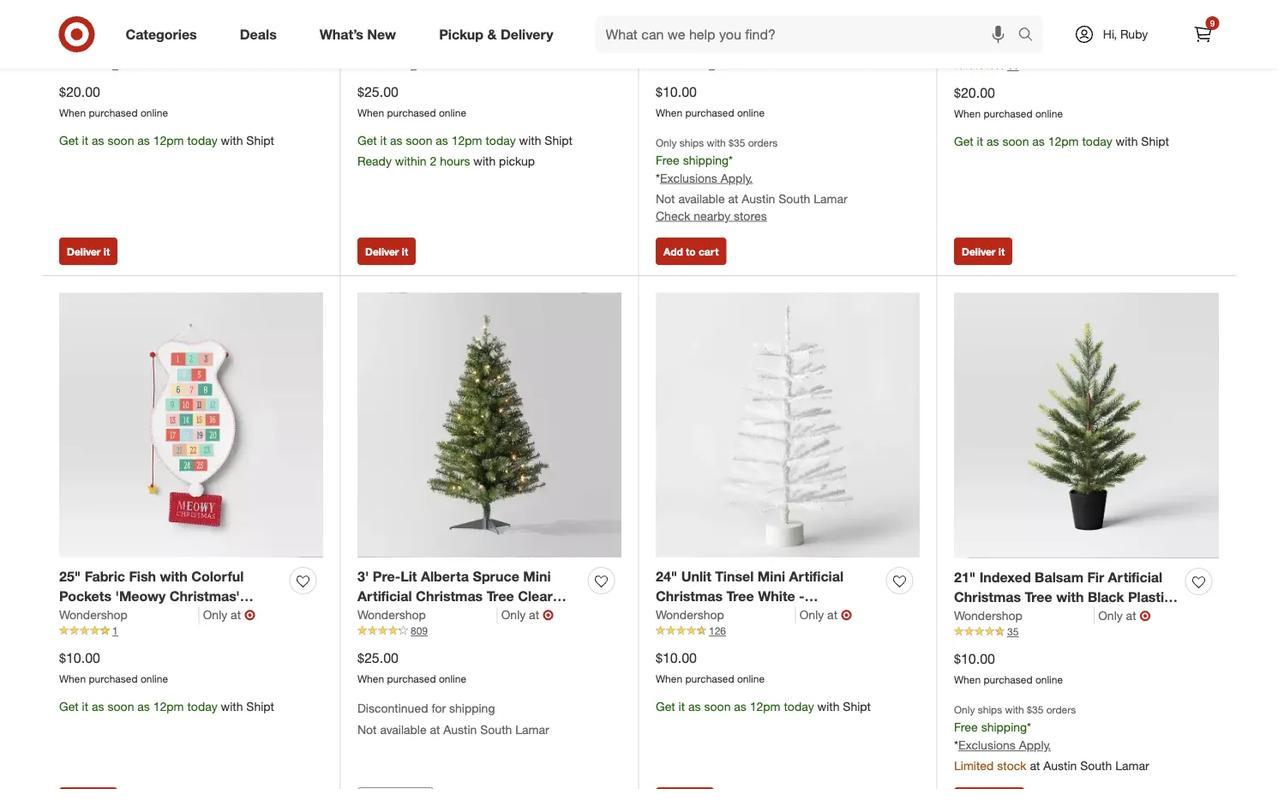 Task type: describe. For each thing, give the bounding box(es) containing it.
only at ¬ for 3' pre-lit alberta spruce mini artificial christmas tree clear lights - wondershop™
[[501, 606, 554, 623]]

wondershop™ inside 21" indexed balsam fir artificial christmas tree with black plastic pot - wondershop™
[[990, 608, 1080, 625]]

18"
[[358, 2, 379, 19]]

3' pre-lit alberta spruce mini artificial christmas tree clear lights - wondershop™ link
[[358, 567, 581, 624]]

not inside only ships with $35 orders free shipping * * exclusions apply. not available at austin south lamar check nearby stores
[[656, 191, 675, 206]]

$25.00 when purchased online for lights
[[358, 650, 467, 685]]

search
[[1011, 28, 1052, 44]]

pot
[[955, 608, 977, 625]]

4
[[709, 58, 715, 71]]

pickup
[[499, 153, 535, 168]]

categories link
[[111, 15, 218, 53]]

25" fabric bone with colorful pockets 'deck the paws' hanging christmas advent calendar white - wondershop™
[[656, 2, 876, 78]]

today for 25" fabric fish with colorful pockets 'meowy christmas' hanging advent calendar white - wondershop™
[[187, 699, 218, 714]]

with down 1 link
[[221, 699, 243, 714]]

plastic
[[1129, 589, 1173, 606]]

online for christmas
[[141, 106, 168, 119]]

809 link
[[358, 623, 622, 638]]

$10.00 for 21" indexed balsam fir artificial christmas tree with black plastic pot - wondershop™
[[955, 651, 996, 667]]

hanging inside 6' fabric stocking, hat and mitten hanging garland christmas advent calendar red/white - wondershop™
[[59, 22, 114, 39]]

$10.00 when purchased online for 25" fabric bone with colorful pockets 'deck the paws' hanging christmas advent calendar white - wondershop™
[[656, 84, 765, 119]]

3'
[[358, 568, 369, 585]]

tree for 21"
[[1025, 589, 1053, 606]]

black
[[1088, 589, 1125, 606]]

only at ¬ for 25" fabric bone with colorful pockets 'deck the paws' hanging christmas advent calendar white - wondershop™
[[800, 40, 853, 57]]

purchased for 6' fabric stocking, hat and mitten hanging garland christmas advent calendar red/white - wondershop™
[[89, 106, 138, 119]]

paws'
[[778, 22, 817, 39]]

- inside 24" unlit tinsel mini artificial christmas tree white - wondershop™
[[799, 588, 805, 605]]

stocking,
[[119, 2, 180, 19]]

- inside 18" battery operated lit wood ski lodge christmas advent calendar red/brown - wondershop™
[[498, 42, 503, 58]]

only at ¬ for 16" wood santa christmas countdown sign red/white - wondershop™
[[1099, 41, 1151, 58]]

the
[[753, 22, 774, 39]]

for
[[432, 700, 446, 715]]

shipt inside "get it as soon as 12pm today with shipt ready within 2 hours with pickup"
[[545, 133, 573, 148]]

and
[[210, 2, 235, 19]]

online for tree
[[439, 672, 467, 685]]

soon for 6' fabric stocking, hat and mitten hanging garland christmas advent calendar red/white - wondershop™
[[108, 133, 134, 148]]

orders for calendar
[[748, 136, 778, 149]]

wondershop link for tinsel
[[656, 606, 796, 623]]

at for 21" indexed balsam fir artificial christmas tree with black plastic pot - wondershop™
[[1127, 608, 1137, 623]]

mini inside 3' pre-lit alberta spruce mini artificial christmas tree clear lights - wondershop™
[[523, 568, 551, 585]]

cart
[[699, 245, 719, 258]]

6' fabric stocking, hat and mitten hanging garland christmas advent calendar red/white - wondershop™
[[59, 2, 280, 78]]

126
[[709, 624, 726, 637]]

wondershop for 24" unlit tinsel mini artificial christmas tree white - wondershop™
[[656, 607, 725, 622]]

online for paws'
[[737, 106, 765, 119]]

11 link
[[955, 58, 1220, 73]]

shipt for 6' fabric stocking, hat and mitten hanging garland christmas advent calendar red/white - wondershop™
[[246, 133, 274, 148]]

25" fabric fish with colorful pockets 'meowy christmas' hanging advent calendar white - wondershop™
[[59, 568, 276, 644]]

to
[[686, 245, 696, 258]]

calendar inside 25" fabric fish with colorful pockets 'meowy christmas' hanging advent calendar white - wondershop™
[[167, 608, 226, 624]]

red/white inside 6' fabric stocking, hat and mitten hanging garland christmas advent calendar red/white - wondershop™
[[171, 42, 240, 58]]

35
[[1008, 625, 1019, 638]]

$20.00 when purchased online for 6' fabric stocking, hat and mitten hanging garland christmas advent calendar red/white - wondershop™
[[59, 84, 168, 119]]

hours
[[440, 153, 470, 168]]

christmas inside 24" unlit tinsel mini artificial christmas tree white - wondershop™
[[656, 588, 723, 605]]

austin inside 'discontinued for shipping not available at austin south lamar'
[[444, 722, 477, 737]]

deals
[[240, 26, 277, 43]]

only at ¬ for 6' fabric stocking, hat and mitten hanging garland christmas advent calendar red/white - wondershop™
[[203, 40, 256, 57]]

new
[[367, 26, 396, 43]]

with down 11 link at the top
[[1116, 134, 1138, 149]]

stock
[[998, 758, 1027, 773]]

get inside "get it as soon as 12pm today with shipt ready within 2 hours with pickup"
[[358, 133, 377, 148]]

wondershop for 25" fabric fish with colorful pockets 'meowy christmas' hanging advent calendar white - wondershop™
[[59, 607, 128, 622]]

2
[[430, 153, 437, 168]]

3
[[112, 58, 118, 71]]

add to cart
[[664, 245, 719, 258]]

advent inside 25" fabric fish with colorful pockets 'meowy christmas' hanging advent calendar white - wondershop™
[[117, 608, 163, 624]]

11
[[1008, 59, 1019, 72]]

christmas inside 6' fabric stocking, hat and mitten hanging garland christmas advent calendar red/white - wondershop™
[[173, 22, 240, 39]]

spruce
[[473, 568, 520, 585]]

colorful for christmas'
[[191, 568, 244, 585]]

get it as soon as 12pm today with shipt for hanging
[[59, 699, 274, 714]]

24" unlit tinsel mini artificial christmas tree white - wondershop™
[[656, 568, 844, 624]]

wondershop link for balsam
[[955, 607, 1095, 624]]

only at ¬ for 18" battery operated lit wood ski lodge christmas advent calendar red/brown - wondershop™
[[501, 40, 554, 57]]

online for black
[[1036, 673, 1063, 686]]

7 link
[[358, 57, 622, 72]]

25" fabric fish with colorful pockets 'meowy christmas' hanging advent calendar white - wondershop™ link
[[59, 567, 283, 644]]

shipping for 21" indexed balsam fir artificial christmas tree with black plastic pot - wondershop™
[[982, 719, 1027, 734]]

16"
[[955, 3, 976, 20]]

colorful for the
[[795, 2, 848, 19]]

only for 25" fabric fish with colorful pockets 'meowy christmas' hanging advent calendar white - wondershop™
[[203, 607, 227, 622]]

fabric for 'deck
[[682, 2, 722, 19]]

with inside 25" fabric fish with colorful pockets 'meowy christmas' hanging advent calendar white - wondershop™
[[160, 568, 188, 585]]

what's
[[320, 26, 364, 43]]

deliver for calendar
[[365, 245, 399, 258]]

ships for 21" indexed balsam fir artificial christmas tree with black plastic pot - wondershop™
[[978, 703, 1003, 716]]

- inside 21" indexed balsam fir artificial christmas tree with black plastic pot - wondershop™
[[980, 608, 986, 625]]

pickup & delivery link
[[425, 15, 575, 53]]

today for 24" unlit tinsel mini artificial christmas tree white - wondershop™
[[784, 699, 814, 714]]

21" indexed balsam fir artificial christmas tree with black plastic pot - wondershop™ link
[[955, 568, 1179, 625]]

hanging inside 25" fabric fish with colorful pockets 'meowy christmas' hanging advent calendar white - wondershop™
[[59, 608, 114, 624]]

wondershop™ inside 16" wood santa christmas countdown sign red/white - wondershop™
[[955, 42, 1044, 59]]

12pm for 6' fabric stocking, hat and mitten hanging garland christmas advent calendar red/white - wondershop™
[[153, 133, 184, 148]]

nearby
[[694, 208, 731, 223]]

calendar inside 6' fabric stocking, hat and mitten hanging garland christmas advent calendar red/white - wondershop™
[[108, 42, 168, 58]]

lights
[[358, 608, 398, 624]]

16" wood santa christmas countdown sign red/white - wondershop™ link
[[955, 2, 1179, 59]]

$25.00 for 3' pre-lit alberta spruce mini artificial christmas tree clear lights - wondershop™
[[358, 650, 399, 666]]

ski
[[358, 22, 378, 39]]

purchased for 25" fabric fish with colorful pockets 'meowy christmas' hanging advent calendar white - wondershop™
[[89, 672, 138, 685]]

with up pickup
[[519, 133, 542, 148]]

calendar inside 18" battery operated lit wood ski lodge christmas advent calendar red/brown - wondershop™
[[358, 42, 417, 58]]

purchased for 18" battery operated lit wood ski lodge christmas advent calendar red/brown - wondershop™
[[387, 106, 436, 119]]

- inside 25" fabric bone with colorful pockets 'deck the paws' hanging christmas advent calendar white - wondershop™
[[656, 61, 662, 78]]

not inside 'discontinued for shipping not available at austin south lamar'
[[358, 722, 377, 737]]

when for 21" indexed balsam fir artificial christmas tree with black plastic pot - wondershop™
[[955, 673, 981, 686]]

ruby
[[1121, 27, 1149, 42]]

only ships with $35 orders free shipping * * exclusions apply. not available at austin south lamar check nearby stores
[[656, 136, 848, 223]]

at for 18" battery operated lit wood ski lodge christmas advent calendar red/brown - wondershop™
[[529, 41, 539, 56]]

fabric for 'meowy
[[85, 568, 125, 585]]

3' pre-lit alberta spruce mini artificial christmas tree clear lights - wondershop™
[[358, 568, 553, 624]]

mitten
[[238, 2, 280, 19]]

fabric for hanging
[[74, 2, 115, 19]]

today for 16" wood santa christmas countdown sign red/white - wondershop™
[[1083, 134, 1113, 149]]

$10.00 when purchased online for 24" unlit tinsel mini artificial christmas tree white - wondershop™
[[656, 650, 765, 685]]

pre-
[[373, 568, 401, 585]]

$25.00 for 18" battery operated lit wood ski lodge christmas advent calendar red/brown - wondershop™
[[358, 84, 399, 100]]

21"
[[955, 569, 976, 586]]

white inside 24" unlit tinsel mini artificial christmas tree white - wondershop™
[[758, 588, 796, 605]]

fish
[[129, 568, 156, 585]]

'meowy
[[115, 588, 166, 605]]

deliver it for advent
[[67, 245, 110, 258]]

advent inside 25" fabric bone with colorful pockets 'deck the paws' hanging christmas advent calendar white - wondershop™
[[727, 42, 772, 58]]

35 link
[[955, 624, 1220, 639]]

christmas inside 3' pre-lit alberta spruce mini artificial christmas tree clear lights - wondershop™
[[416, 588, 483, 605]]

wondershop™ inside 25" fabric bone with colorful pockets 'deck the paws' hanging christmas advent calendar white - wondershop™
[[665, 61, 755, 78]]

online for wondershop™
[[1036, 107, 1063, 120]]

austin for christmas
[[742, 191, 776, 206]]

only inside only ships with $35 orders free shipping * * exclusions apply. limited stock at  austin south lamar
[[955, 703, 975, 716]]

get it as soon as 12pm today with shipt for christmas
[[59, 133, 274, 148]]

only inside only ships with $35 orders free shipping * * exclusions apply. not available at austin south lamar check nearby stores
[[656, 136, 677, 149]]

purchased for 3' pre-lit alberta spruce mini artificial christmas tree clear lights - wondershop™
[[387, 672, 436, 685]]

wondershop link for fish
[[59, 606, 200, 623]]

$10.00 for 25" fabric fish with colorful pockets 'meowy christmas' hanging advent calendar white - wondershop™
[[59, 650, 100, 666]]

exclusions for 25" fabric bone with colorful pockets 'deck the paws' hanging christmas advent calendar white - wondershop™
[[660, 170, 718, 185]]

lodge
[[381, 22, 422, 39]]

7
[[411, 58, 417, 71]]

ships for 25" fabric bone with colorful pockets 'deck the paws' hanging christmas advent calendar white - wondershop™
[[680, 136, 704, 149]]

delivery
[[501, 26, 554, 43]]

available inside only ships with $35 orders free shipping * * exclusions apply. not available at austin south lamar check nearby stores
[[679, 191, 725, 206]]

christmas inside 25" fabric bone with colorful pockets 'deck the paws' hanging christmas advent calendar white - wondershop™
[[656, 42, 723, 58]]

4 link
[[656, 57, 920, 72]]

&
[[488, 26, 497, 43]]

get for 16" wood santa christmas countdown sign red/white - wondershop™
[[955, 134, 974, 149]]

santa
[[1021, 3, 1059, 20]]

shipt for 16" wood santa christmas countdown sign red/white - wondershop™
[[1142, 134, 1170, 149]]

hanging inside 25" fabric bone with colorful pockets 'deck the paws' hanging christmas advent calendar white - wondershop™
[[821, 22, 875, 39]]

16" wood santa christmas countdown sign red/white - wondershop™
[[955, 3, 1144, 59]]

advent inside 6' fabric stocking, hat and mitten hanging garland christmas advent calendar red/white - wondershop™
[[59, 42, 105, 58]]

alberta
[[421, 568, 469, 585]]

lit inside 18" battery operated lit wood ski lodge christmas advent calendar red/brown - wondershop™
[[500, 2, 517, 19]]

with down '126' link
[[818, 699, 840, 714]]

¬ for 18" battery operated lit wood ski lodge christmas advent calendar red/brown - wondershop™
[[543, 40, 554, 57]]

balsam
[[1035, 569, 1084, 586]]

red/white inside 16" wood santa christmas countdown sign red/white - wondershop™
[[1066, 23, 1135, 40]]

wondershop link for lit
[[358, 606, 498, 623]]

at inside 'discontinued for shipping not available at austin south lamar'
[[430, 722, 440, 737]]

wondershop™ inside 24" unlit tinsel mini artificial christmas tree white - wondershop™
[[656, 608, 746, 624]]

1
[[112, 624, 118, 637]]

hat
[[184, 2, 206, 19]]

9
[[1211, 18, 1215, 28]]

white inside 25" fabric bone with colorful pockets 'deck the paws' hanging christmas advent calendar white - wondershop™
[[839, 42, 876, 58]]

christmas inside 16" wood santa christmas countdown sign red/white - wondershop™
[[1063, 3, 1130, 20]]

calendar inside 25" fabric bone with colorful pockets 'deck the paws' hanging christmas advent calendar white - wondershop™
[[776, 42, 835, 58]]

at for 16" wood santa christmas countdown sign red/white - wondershop™
[[1127, 42, 1137, 57]]

operated
[[435, 2, 497, 19]]

12pm for 25" fabric fish with colorful pockets 'meowy christmas' hanging advent calendar white - wondershop™
[[153, 699, 184, 714]]

18" battery operated lit wood ski lodge christmas advent calendar red/brown - wondershop™
[[358, 2, 558, 78]]

online for -
[[737, 672, 765, 685]]

when for 25" fabric bone with colorful pockets 'deck the paws' hanging christmas advent calendar white - wondershop™
[[656, 106, 683, 119]]

purchased for 21" indexed balsam fir artificial christmas tree with black plastic pot - wondershop™
[[984, 673, 1033, 686]]

18" battery operated lit wood ski lodge christmas advent calendar red/brown - wondershop™ link
[[358, 1, 581, 78]]



Task type: vqa. For each thing, say whether or not it's contained in the screenshot.
Cityplace
no



Task type: locate. For each thing, give the bounding box(es) containing it.
1 deliver from the left
[[67, 245, 101, 258]]

0 horizontal spatial exclusions
[[660, 170, 718, 185]]

online down '126' link
[[737, 672, 765, 685]]

purchased for 24" unlit tinsel mini artificial christmas tree white - wondershop™
[[686, 672, 735, 685]]

available
[[679, 191, 725, 206], [380, 722, 427, 737]]

1 vertical spatial south
[[480, 722, 512, 737]]

fabric
[[74, 2, 115, 19], [682, 2, 722, 19], [85, 568, 125, 585]]

¬ down mitten
[[244, 40, 256, 57]]

purchased down 1
[[89, 672, 138, 685]]

only at ¬ down clear
[[501, 606, 554, 623]]

0 vertical spatial free
[[656, 153, 680, 168]]

not
[[656, 191, 675, 206], [358, 722, 377, 737]]

2 vertical spatial shipping
[[982, 719, 1027, 734]]

0 horizontal spatial apply.
[[721, 170, 753, 185]]

wondershop™ down 'meowy
[[59, 627, 149, 644]]

purchased for 16" wood santa christmas countdown sign red/white - wondershop™
[[984, 107, 1033, 120]]

apply. inside only ships with $35 orders free shipping * * exclusions apply. limited stock at  austin south lamar
[[1019, 737, 1052, 752]]

24"
[[656, 568, 678, 585]]

fabric right 6'
[[74, 2, 115, 19]]

online up "get it as soon as 12pm today with shipt ready within 2 hours with pickup"
[[439, 106, 467, 119]]

wondershop link up 7
[[358, 40, 498, 57]]

shipping up the "stock"
[[982, 719, 1027, 734]]

wondershop link up 35
[[955, 607, 1095, 624]]

0 horizontal spatial $35
[[729, 136, 746, 149]]

austin up stores
[[742, 191, 776, 206]]

free up check
[[656, 153, 680, 168]]

hi, ruby
[[1104, 27, 1149, 42]]

wondershop™ down lodge
[[358, 61, 447, 78]]

at
[[231, 41, 241, 56], [529, 41, 539, 56], [828, 41, 838, 56], [1127, 42, 1137, 57], [729, 191, 739, 206], [231, 607, 241, 622], [529, 607, 539, 622], [828, 607, 838, 622], [1127, 608, 1137, 623], [430, 722, 440, 737], [1030, 758, 1041, 773]]

at up '126' link
[[828, 607, 838, 622]]

exclusions apply. link up nearby
[[660, 170, 753, 185]]

809
[[411, 624, 428, 637]]

red/brown
[[420, 42, 494, 58]]

only at ¬ for 21" indexed balsam fir artificial christmas tree with black plastic pot - wondershop™
[[1099, 607, 1151, 624]]

- inside 6' fabric stocking, hat and mitten hanging garland christmas advent calendar red/white - wondershop™
[[244, 42, 249, 58]]

1 vertical spatial pockets
[[59, 588, 112, 605]]

1 $25.00 when purchased online from the top
[[358, 84, 467, 119]]

25" fabric fish with colorful pockets 'meowy christmas' hanging advent calendar white - wondershop™ image
[[59, 293, 323, 557], [59, 293, 323, 557]]

1 vertical spatial ships
[[978, 703, 1003, 716]]

red/white up 11 link at the top
[[1066, 23, 1135, 40]]

1 horizontal spatial $35
[[1028, 703, 1044, 716]]

wondershop
[[59, 41, 128, 56], [358, 41, 426, 56], [656, 41, 725, 56], [955, 42, 1023, 57], [59, 607, 128, 622], [358, 607, 426, 622], [656, 607, 725, 622], [955, 608, 1023, 623]]

fir
[[1088, 569, 1105, 586]]

advent up 7 link
[[497, 22, 542, 39]]

available up check nearby stores button
[[679, 191, 725, 206]]

$20.00 down the "countdown"
[[955, 85, 996, 101]]

exclusions inside only ships with $35 orders free shipping * * exclusions apply. limited stock at  austin south lamar
[[959, 737, 1016, 752]]

colorful up christmas'
[[191, 568, 244, 585]]

- inside 25" fabric fish with colorful pockets 'meowy christmas' hanging advent calendar white - wondershop™
[[271, 608, 276, 624]]

wood inside 18" battery operated lit wood ski lodge christmas advent calendar red/brown - wondershop™
[[521, 2, 558, 19]]

wondershop link down "'deck"
[[656, 40, 796, 57]]

25" for 25" fabric bone with colorful pockets 'deck the paws' hanging christmas advent calendar white - wondershop™
[[656, 2, 678, 19]]

only for 16" wood santa christmas countdown sign red/white - wondershop™
[[1099, 42, 1123, 57]]

with
[[764, 2, 791, 19], [221, 133, 243, 148], [519, 133, 542, 148], [1116, 134, 1138, 149], [707, 136, 726, 149], [474, 153, 496, 168], [160, 568, 188, 585], [1057, 589, 1084, 606], [221, 699, 243, 714], [818, 699, 840, 714], [1006, 703, 1025, 716]]

1 horizontal spatial deliver it
[[365, 245, 408, 258]]

online down 4 link
[[737, 106, 765, 119]]

24" unlit tinsel mini artificial christmas tree white - wondershop™ link
[[656, 567, 880, 624]]

*
[[729, 153, 733, 168], [656, 170, 660, 185], [1027, 719, 1032, 734], [955, 737, 959, 752]]

apply. for advent
[[721, 170, 753, 185]]

2 deliver it button from the left
[[358, 238, 416, 265]]

artificial inside 3' pre-lit alberta spruce mini artificial christmas tree clear lights - wondershop™
[[358, 588, 412, 605]]

¬ for 3' pre-lit alberta spruce mini artificial christmas tree clear lights - wondershop™
[[543, 606, 554, 623]]

online for advent
[[439, 106, 467, 119]]

wondershop™ inside 25" fabric fish with colorful pockets 'meowy christmas' hanging advent calendar white - wondershop™
[[59, 627, 149, 644]]

soon
[[108, 133, 134, 148], [406, 133, 433, 148], [1003, 134, 1030, 149], [108, 699, 134, 714], [704, 699, 731, 714]]

$10.00 when purchased online down 1
[[59, 650, 168, 685]]

christmas down "'deck"
[[656, 42, 723, 58]]

with inside 25" fabric bone with colorful pockets 'deck the paws' hanging christmas advent calendar white - wondershop™
[[764, 2, 791, 19]]

wondershop™ inside 6' fabric stocking, hat and mitten hanging garland christmas advent calendar red/white - wondershop™
[[59, 61, 149, 78]]

artificial
[[789, 568, 844, 585], [1109, 569, 1163, 586], [358, 588, 412, 605]]

1 vertical spatial shipping
[[449, 700, 495, 715]]

artificial for black
[[1109, 569, 1163, 586]]

wondershop up 1
[[59, 607, 128, 622]]

christmas down unlit
[[656, 588, 723, 605]]

2 horizontal spatial austin
[[1044, 758, 1077, 773]]

lamar inside 'discontinued for shipping not available at austin south lamar'
[[516, 722, 549, 737]]

ready
[[358, 153, 392, 168]]

advent left 3
[[59, 42, 105, 58]]

1 horizontal spatial 25"
[[656, 2, 678, 19]]

pockets inside 25" fabric bone with colorful pockets 'deck the paws' hanging christmas advent calendar white - wondershop™
[[656, 22, 708, 39]]

0 vertical spatial white
[[839, 42, 876, 58]]

advent down 'meowy
[[117, 608, 163, 624]]

south
[[779, 191, 811, 206], [480, 722, 512, 737], [1081, 758, 1113, 773]]

when for 24" unlit tinsel mini artificial christmas tree white - wondershop™
[[656, 672, 683, 685]]

wood up the "countdown"
[[980, 3, 1017, 20]]

¬ for 6' fabric stocking, hat and mitten hanging garland christmas advent calendar red/white - wondershop™
[[244, 40, 256, 57]]

online for hanging
[[141, 672, 168, 685]]

today inside "get it as soon as 12pm today with shipt ready within 2 hours with pickup"
[[486, 133, 516, 148]]

wondershop link for bone
[[656, 40, 796, 57]]

2 horizontal spatial deliver it button
[[955, 238, 1013, 265]]

when for 16" wood santa christmas countdown sign red/white - wondershop™
[[955, 107, 981, 120]]

lit inside 3' pre-lit alberta spruce mini artificial christmas tree clear lights - wondershop™
[[401, 568, 417, 585]]

deliver it button
[[59, 238, 118, 265], [358, 238, 416, 265], [955, 238, 1013, 265]]

¬ up '126' link
[[841, 606, 853, 623]]

$20.00 for 6' fabric stocking, hat and mitten hanging garland christmas advent calendar red/white - wondershop™
[[59, 84, 100, 100]]

wondershop for 25" fabric bone with colorful pockets 'deck the paws' hanging christmas advent calendar white - wondershop™
[[656, 41, 725, 56]]

$10.00 for 24" unlit tinsel mini artificial christmas tree white - wondershop™
[[656, 650, 697, 666]]

0 vertical spatial colorful
[[795, 2, 848, 19]]

1 vertical spatial austin
[[444, 722, 477, 737]]

2 horizontal spatial tree
[[1025, 589, 1053, 606]]

0 horizontal spatial 25"
[[59, 568, 81, 585]]

0 vertical spatial orders
[[748, 136, 778, 149]]

0 vertical spatial $25.00
[[358, 84, 399, 100]]

12pm inside "get it as soon as 12pm today with shipt ready within 2 hours with pickup"
[[452, 133, 482, 148]]

white inside 25" fabric fish with colorful pockets 'meowy christmas' hanging advent calendar white - wondershop™
[[230, 608, 267, 624]]

add to cart button
[[656, 238, 727, 265]]

0 horizontal spatial white
[[230, 608, 267, 624]]

1 vertical spatial apply.
[[1019, 737, 1052, 752]]

$10.00
[[656, 84, 697, 100], [59, 650, 100, 666], [656, 650, 697, 666], [955, 651, 996, 667]]

austin for pot
[[1044, 758, 1077, 773]]

1 horizontal spatial austin
[[742, 191, 776, 206]]

0 horizontal spatial deliver it button
[[59, 238, 118, 265]]

1 horizontal spatial colorful
[[795, 2, 848, 19]]

colorful inside 25" fabric bone with colorful pockets 'deck the paws' hanging christmas advent calendar white - wondershop™
[[795, 2, 848, 19]]

1 vertical spatial available
[[380, 722, 427, 737]]

0 horizontal spatial exclusions apply. link
[[660, 170, 753, 185]]

1 horizontal spatial pockets
[[656, 22, 708, 39]]

wondershop link up 11
[[955, 41, 1095, 58]]

south for 21" indexed balsam fir artificial christmas tree with black plastic pot - wondershop™
[[1081, 758, 1113, 773]]

1 vertical spatial white
[[758, 588, 796, 605]]

free for 21" indexed balsam fir artificial christmas tree with black plastic pot - wondershop™
[[955, 719, 978, 734]]

2 $25.00 when purchased online from the top
[[358, 650, 467, 685]]

online
[[141, 106, 168, 119], [439, 106, 467, 119], [737, 106, 765, 119], [1036, 107, 1063, 120], [141, 672, 168, 685], [439, 672, 467, 685], [737, 672, 765, 685], [1036, 673, 1063, 686]]

only at ¬ down paws'
[[800, 40, 853, 57]]

garland
[[117, 22, 170, 39]]

only ships with $35 orders free shipping * * exclusions apply. limited stock at  austin south lamar
[[955, 703, 1150, 773]]

0 horizontal spatial mini
[[523, 568, 551, 585]]

1 horizontal spatial not
[[656, 191, 675, 206]]

shipping for 25" fabric bone with colorful pockets 'deck the paws' hanging christmas advent calendar white - wondershop™
[[683, 153, 729, 168]]

1 horizontal spatial artificial
[[789, 568, 844, 585]]

at inside only ships with $35 orders free shipping * * exclusions apply. not available at austin south lamar check nearby stores
[[729, 191, 739, 206]]

1 vertical spatial orders
[[1047, 703, 1077, 716]]

0 horizontal spatial available
[[380, 722, 427, 737]]

$10.00 when purchased online for 25" fabric fish with colorful pockets 'meowy christmas' hanging advent calendar white - wondershop™
[[59, 650, 168, 685]]

fabric inside 6' fabric stocking, hat and mitten hanging garland christmas advent calendar red/white - wondershop™
[[74, 2, 115, 19]]

12pm for 24" unlit tinsel mini artificial christmas tree white - wondershop™
[[750, 699, 781, 714]]

free inside only ships with $35 orders free shipping * * exclusions apply. limited stock at  austin south lamar
[[955, 719, 978, 734]]

bone
[[726, 2, 760, 19]]

orders up stores
[[748, 136, 778, 149]]

christmas up hi,
[[1063, 3, 1130, 20]]

-
[[1139, 23, 1144, 40], [244, 42, 249, 58], [498, 42, 503, 58], [656, 61, 662, 78], [799, 588, 805, 605], [271, 608, 276, 624], [402, 608, 407, 624], [980, 608, 986, 625]]

0 vertical spatial exclusions apply. link
[[660, 170, 753, 185]]

stores
[[734, 208, 767, 223]]

at for 6' fabric stocking, hat and mitten hanging garland christmas advent calendar red/white - wondershop™
[[231, 41, 241, 56]]

1 vertical spatial free
[[955, 719, 978, 734]]

1 deliver it button from the left
[[59, 238, 118, 265]]

artificial down 'pre-'
[[358, 588, 412, 605]]

1 horizontal spatial $20.00 when purchased online
[[955, 85, 1063, 120]]

only down hi,
[[1099, 42, 1123, 57]]

shipping inside only ships with $35 orders free shipping * * exclusions apply. not available at austin south lamar check nearby stores
[[683, 153, 729, 168]]

deliver it button for calendar
[[358, 238, 416, 265]]

0 horizontal spatial austin
[[444, 722, 477, 737]]

only for 21" indexed balsam fir artificial christmas tree with black plastic pot - wondershop™
[[1099, 608, 1123, 623]]

when for 6' fabric stocking, hat and mitten hanging garland christmas advent calendar red/white - wondershop™
[[59, 106, 86, 119]]

today for 6' fabric stocking, hat and mitten hanging garland christmas advent calendar red/white - wondershop™
[[187, 133, 218, 148]]

12pm down 1 link
[[153, 699, 184, 714]]

only down clear
[[501, 607, 526, 622]]

advent
[[497, 22, 542, 39], [59, 42, 105, 58], [727, 42, 772, 58], [117, 608, 163, 624]]

$35 inside only ships with $35 orders free shipping * * exclusions apply. not available at austin south lamar check nearby stores
[[729, 136, 746, 149]]

when
[[59, 106, 86, 119], [358, 106, 384, 119], [656, 106, 683, 119], [955, 107, 981, 120], [59, 672, 86, 685], [358, 672, 384, 685], [656, 672, 683, 685], [955, 673, 981, 686]]

with up the
[[764, 2, 791, 19]]

2 horizontal spatial south
[[1081, 758, 1113, 773]]

3 deliver it from the left
[[962, 245, 1005, 258]]

with down 3 link
[[221, 133, 243, 148]]

25" inside 25" fabric fish with colorful pockets 'meowy christmas' hanging advent calendar white - wondershop™
[[59, 568, 81, 585]]

ships
[[680, 136, 704, 149], [978, 703, 1003, 716]]

$35 for -
[[1028, 703, 1044, 716]]

tree for 24"
[[727, 588, 754, 605]]

pockets
[[656, 22, 708, 39], [59, 588, 112, 605]]

orders
[[748, 136, 778, 149], [1047, 703, 1077, 716]]

0 horizontal spatial $20.00 when purchased online
[[59, 84, 168, 119]]

lamar inside only ships with $35 orders free shipping * * exclusions apply. not available at austin south lamar check nearby stores
[[814, 191, 848, 206]]

get it as soon as 12pm today with shipt for wondershop™
[[955, 134, 1170, 149]]

wondershop for 3' pre-lit alberta spruce mini artificial christmas tree clear lights - wondershop™
[[358, 607, 426, 622]]

austin inside only ships with $35 orders free shipping * * exclusions apply. not available at austin south lamar check nearby stores
[[742, 191, 776, 206]]

0 vertical spatial available
[[679, 191, 725, 206]]

south for 25" fabric bone with colorful pockets 'deck the paws' hanging christmas advent calendar white - wondershop™
[[779, 191, 811, 206]]

0 vertical spatial shipping
[[683, 153, 729, 168]]

online up the for on the bottom of the page
[[439, 672, 467, 685]]

calendar down lodge
[[358, 42, 417, 58]]

wondershop™ down balsam
[[990, 608, 1080, 625]]

tree inside 3' pre-lit alberta spruce mini artificial christmas tree clear lights - wondershop™
[[487, 588, 514, 605]]

free up limited
[[955, 719, 978, 734]]

white
[[839, 42, 876, 58], [758, 588, 796, 605], [230, 608, 267, 624]]

3 deliver it button from the left
[[955, 238, 1013, 265]]

mini
[[523, 568, 551, 585], [758, 568, 786, 585]]

with inside 21" indexed balsam fir artificial christmas tree with black plastic pot - wondershop™
[[1057, 589, 1084, 606]]

orders inside only ships with $35 orders free shipping * * exclusions apply. limited stock at  austin south lamar
[[1047, 703, 1077, 716]]

wondershop™ inside 18" battery operated lit wood ski lodge christmas advent calendar red/brown - wondershop™
[[358, 61, 447, 78]]

check nearby stores button
[[656, 207, 767, 224]]

25" for 25" fabric fish with colorful pockets 'meowy christmas' hanging advent calendar white - wondershop™
[[59, 568, 81, 585]]

at for 25" fabric bone with colorful pockets 'deck the paws' hanging christmas advent calendar white - wondershop™
[[828, 41, 838, 56]]

1 vertical spatial lamar
[[516, 722, 549, 737]]

shipping inside only ships with $35 orders free shipping * * exclusions apply. limited stock at  austin south lamar
[[982, 719, 1027, 734]]

0 horizontal spatial $20.00
[[59, 84, 100, 100]]

with right hours
[[474, 153, 496, 168]]

$25.00 when purchased online down 7
[[358, 84, 467, 119]]

2 horizontal spatial white
[[839, 42, 876, 58]]

today down 11 link at the top
[[1083, 134, 1113, 149]]

wondershop for 21" indexed balsam fir artificial christmas tree with black plastic pot - wondershop™
[[955, 608, 1023, 623]]

discontinued
[[358, 700, 428, 715]]

$20.00 for 16" wood santa christmas countdown sign red/white - wondershop™
[[955, 85, 996, 101]]

wondershop™ down "'deck"
[[665, 61, 755, 78]]

1 vertical spatial $25.00
[[358, 650, 399, 666]]

austin inside only ships with $35 orders free shipping * * exclusions apply. limited stock at  austin south lamar
[[1044, 758, 1077, 773]]

only at ¬ right the &
[[501, 40, 554, 57]]

wondershop link for operated
[[358, 40, 498, 57]]

3 deliver from the left
[[962, 245, 996, 258]]

$10.00 when purchased online
[[656, 84, 765, 119], [59, 650, 168, 685], [656, 650, 765, 685], [955, 651, 1063, 686]]

1 mini from the left
[[523, 568, 551, 585]]

pickup
[[439, 26, 484, 43]]

get for 25" fabric fish with colorful pockets 'meowy christmas' hanging advent calendar white - wondershop™
[[59, 699, 79, 714]]

with inside only ships with $35 orders free shipping * * exclusions apply. not available at austin south lamar check nearby stores
[[707, 136, 726, 149]]

1 vertical spatial 25"
[[59, 568, 81, 585]]

orders inside only ships with $35 orders free shipping * * exclusions apply. not available at austin south lamar check nearby stores
[[748, 136, 778, 149]]

1 horizontal spatial deliver
[[365, 245, 399, 258]]

21" indexed balsam fir artificial christmas tree with black plastic pot - wondershop™ image
[[955, 293, 1220, 558], [955, 293, 1220, 558]]

0 vertical spatial pockets
[[656, 22, 708, 39]]

6'
[[59, 2, 71, 19]]

0 vertical spatial $35
[[729, 136, 746, 149]]

colorful inside 25" fabric fish with colorful pockets 'meowy christmas' hanging advent calendar white - wondershop™
[[191, 568, 244, 585]]

free
[[656, 153, 680, 168], [955, 719, 978, 734]]

0 horizontal spatial colorful
[[191, 568, 244, 585]]

soon up within
[[406, 133, 433, 148]]

deals link
[[225, 15, 298, 53]]

wondershop for 16" wood santa christmas countdown sign red/white - wondershop™
[[955, 42, 1023, 57]]

pockets left "'deck"
[[656, 22, 708, 39]]

calendar down christmas'
[[167, 608, 226, 624]]

1 deliver it from the left
[[67, 245, 110, 258]]

calendar
[[108, 42, 168, 58], [358, 42, 417, 58], [776, 42, 835, 58], [167, 608, 226, 624]]

0 horizontal spatial free
[[656, 153, 680, 168]]

christmas'
[[170, 588, 240, 605]]

with inside only ships with $35 orders free shipping * * exclusions apply. limited stock at  austin south lamar
[[1006, 703, 1025, 716]]

wondershop™ down the "countdown"
[[955, 42, 1044, 59]]

south inside 'discontinued for shipping not available at austin south lamar'
[[480, 722, 512, 737]]

0 horizontal spatial deliver
[[67, 245, 101, 258]]

0 horizontal spatial south
[[480, 722, 512, 737]]

$35 inside only ships with $35 orders free shipping * * exclusions apply. limited stock at  austin south lamar
[[1028, 703, 1044, 716]]

0 vertical spatial 25"
[[656, 2, 678, 19]]

- inside 3' pre-lit alberta spruce mini artificial christmas tree clear lights - wondershop™
[[402, 608, 407, 624]]

christmas inside 18" battery operated lit wood ski lodge christmas advent calendar red/brown - wondershop™
[[426, 22, 493, 39]]

red/white down hat
[[171, 42, 240, 58]]

only for 3' pre-lit alberta spruce mini artificial christmas tree clear lights - wondershop™
[[501, 607, 526, 622]]

hi,
[[1104, 27, 1118, 42]]

categories
[[126, 26, 197, 43]]

apply. inside only ships with $35 orders free shipping * * exclusions apply. not available at austin south lamar check nearby stores
[[721, 170, 753, 185]]

deliver
[[67, 245, 101, 258], [365, 245, 399, 258], [962, 245, 996, 258]]

2 horizontal spatial deliver it
[[962, 245, 1005, 258]]

6' fabric stocking, hat and mitten hanging garland christmas advent calendar red/white - wondershop™ link
[[59, 1, 283, 78]]

orders for wondershop™
[[1047, 703, 1077, 716]]

tree
[[487, 588, 514, 605], [727, 588, 754, 605], [1025, 589, 1053, 606]]

south inside only ships with $35 orders free shipping * * exclusions apply. not available at austin south lamar check nearby stores
[[779, 191, 811, 206]]

mini inside 24" unlit tinsel mini artificial christmas tree white - wondershop™
[[758, 568, 786, 585]]

discontinued for shipping not available at austin south lamar
[[358, 700, 549, 737]]

$20.00 when purchased online down 11
[[955, 85, 1063, 120]]

christmas down indexed
[[955, 589, 1022, 606]]

apply. for -
[[1019, 737, 1052, 752]]

deliver it
[[67, 245, 110, 258], [365, 245, 408, 258], [962, 245, 1005, 258]]

pockets for 'meowy
[[59, 588, 112, 605]]

exclusions inside only ships with $35 orders free shipping * * exclusions apply. not available at austin south lamar check nearby stores
[[660, 170, 718, 185]]

exclusions apply. link for -
[[959, 737, 1052, 752]]

¬ right hi,
[[1140, 41, 1151, 58]]

126 link
[[656, 623, 920, 638]]

¬ for 25" fabric bone with colorful pockets 'deck the paws' hanging christmas advent calendar white - wondershop™
[[841, 40, 853, 57]]

calendar down paws'
[[776, 42, 835, 58]]

wondershop link up 3
[[59, 40, 200, 57]]

0 horizontal spatial artificial
[[358, 588, 412, 605]]

only at ¬ down christmas'
[[203, 606, 256, 623]]

wondershop link up 1
[[59, 606, 200, 623]]

¬ for 16" wood santa christmas countdown sign red/white - wondershop™
[[1140, 41, 1151, 58]]

shipping inside 'discontinued for shipping not available at austin south lamar'
[[449, 700, 495, 715]]

austin
[[742, 191, 776, 206], [444, 722, 477, 737], [1044, 758, 1077, 773]]

advent down the
[[727, 42, 772, 58]]

it inside "get it as soon as 12pm today with shipt ready within 2 hours with pickup"
[[380, 133, 387, 148]]

mini up clear
[[523, 568, 551, 585]]

$35 for advent
[[729, 136, 746, 149]]

1 vertical spatial not
[[358, 722, 377, 737]]

only at ¬ up '126' link
[[800, 606, 853, 623]]

indexed
[[980, 569, 1031, 586]]

0 vertical spatial red/white
[[1066, 23, 1135, 40]]

0 horizontal spatial not
[[358, 722, 377, 737]]

wondershop™ inside 3' pre-lit alberta spruce mini artificial christmas tree clear lights - wondershop™
[[411, 608, 501, 624]]

when for 3' pre-lit alberta spruce mini artificial christmas tree clear lights - wondershop™
[[358, 672, 384, 685]]

limited
[[955, 758, 994, 773]]

0 horizontal spatial lit
[[401, 568, 417, 585]]

fabric up "'deck"
[[682, 2, 722, 19]]

lamar for 25" fabric bone with colorful pockets 'deck the paws' hanging christmas advent calendar white - wondershop™
[[814, 191, 848, 206]]

1 horizontal spatial lamar
[[814, 191, 848, 206]]

1 horizontal spatial apply.
[[1019, 737, 1052, 752]]

available inside 'discontinued for shipping not available at austin south lamar'
[[380, 722, 427, 737]]

soon down 1
[[108, 699, 134, 714]]

2 horizontal spatial shipping
[[982, 719, 1027, 734]]

not up check
[[656, 191, 675, 206]]

at down plastic
[[1127, 608, 1137, 623]]

0 vertical spatial lit
[[500, 2, 517, 19]]

$20.00 when purchased online for 16" wood santa christmas countdown sign red/white - wondershop™
[[955, 85, 1063, 120]]

1 vertical spatial colorful
[[191, 568, 244, 585]]

advent inside 18" battery operated lit wood ski lodge christmas advent calendar red/brown - wondershop™
[[497, 22, 542, 39]]

with up nearby
[[707, 136, 726, 149]]

1 vertical spatial lit
[[401, 568, 417, 585]]

0 vertical spatial austin
[[742, 191, 776, 206]]

¬ up 1 link
[[244, 606, 256, 623]]

only down paws'
[[800, 41, 824, 56]]

only right the &
[[501, 41, 526, 56]]

pockets inside 25" fabric fish with colorful pockets 'meowy christmas' hanging advent calendar white - wondershop™
[[59, 588, 112, 605]]

purchased down 7
[[387, 106, 436, 119]]

1 horizontal spatial deliver it button
[[358, 238, 416, 265]]

at down and
[[231, 41, 241, 56]]

at inside only ships with $35 orders free shipping * * exclusions apply. limited stock at  austin south lamar
[[1030, 758, 1041, 773]]

as
[[92, 133, 104, 148], [137, 133, 150, 148], [390, 133, 403, 148], [436, 133, 448, 148], [987, 134, 1000, 149], [1033, 134, 1045, 149], [92, 699, 104, 714], [137, 699, 150, 714], [689, 699, 701, 714], [734, 699, 747, 714]]

1 horizontal spatial free
[[955, 719, 978, 734]]

add
[[664, 245, 683, 258]]

when for 18" battery operated lit wood ski lodge christmas advent calendar red/brown - wondershop™
[[358, 106, 384, 119]]

artificial inside 21" indexed balsam fir artificial christmas tree with black plastic pot - wondershop™
[[1109, 569, 1163, 586]]

2 $25.00 from the top
[[358, 650, 399, 666]]

search button
[[1011, 15, 1052, 57]]

wondershop link up 809
[[358, 606, 498, 623]]

0 horizontal spatial tree
[[487, 588, 514, 605]]

wondershop down the "countdown"
[[955, 42, 1023, 57]]

deliver for advent
[[67, 245, 101, 258]]

2 horizontal spatial artificial
[[1109, 569, 1163, 586]]

orders down 35 link
[[1047, 703, 1077, 716]]

24" unlit tinsel mini artificial christmas tree white - wondershop™ image
[[656, 293, 920, 557], [656, 293, 920, 557]]

apply. up the "stock"
[[1019, 737, 1052, 752]]

tree inside 24" unlit tinsel mini artificial christmas tree white - wondershop™
[[727, 588, 754, 605]]

0 vertical spatial lamar
[[814, 191, 848, 206]]

soon inside "get it as soon as 12pm today with shipt ready within 2 hours with pickup"
[[406, 133, 433, 148]]

1 horizontal spatial mini
[[758, 568, 786, 585]]

1 horizontal spatial red/white
[[1066, 23, 1135, 40]]

0 horizontal spatial ships
[[680, 136, 704, 149]]

2 horizontal spatial lamar
[[1116, 758, 1150, 773]]

only for 24" unlit tinsel mini artificial christmas tree white - wondershop™
[[800, 607, 824, 622]]

1 $25.00 from the top
[[358, 84, 399, 100]]

lit left alberta
[[401, 568, 417, 585]]

1 horizontal spatial orders
[[1047, 703, 1077, 716]]

2 vertical spatial south
[[1081, 758, 1113, 773]]

2 vertical spatial austin
[[1044, 758, 1077, 773]]

wondershop link for stocking,
[[59, 40, 200, 57]]

only at ¬ for 24" unlit tinsel mini artificial christmas tree white - wondershop™
[[800, 606, 853, 623]]

purchased for 25" fabric bone with colorful pockets 'deck the paws' hanging christmas advent calendar white - wondershop™
[[686, 106, 735, 119]]

ships inside only ships with $35 orders free shipping * * exclusions apply. not available at austin south lamar check nearby stores
[[680, 136, 704, 149]]

check
[[656, 208, 691, 223]]

online down 3 link
[[141, 106, 168, 119]]

with right fish
[[160, 568, 188, 585]]

21" indexed balsam fir artificial christmas tree with black plastic pot - wondershop™
[[955, 569, 1173, 625]]

1 vertical spatial exclusions apply. link
[[959, 737, 1052, 752]]

get it as soon as 12pm today with shipt
[[59, 133, 274, 148], [955, 134, 1170, 149], [59, 699, 274, 714], [656, 699, 871, 714]]

at for 25" fabric fish with colorful pockets 'meowy christmas' hanging advent calendar white - wondershop™
[[231, 607, 241, 622]]

tree inside 21" indexed balsam fir artificial christmas tree with black plastic pot - wondershop™
[[1025, 589, 1053, 606]]

get
[[59, 133, 79, 148], [358, 133, 377, 148], [955, 134, 974, 149], [59, 699, 79, 714], [656, 699, 676, 714]]

purchased down 3
[[89, 106, 138, 119]]

¬ for 25" fabric fish with colorful pockets 'meowy christmas' hanging advent calendar white - wondershop™
[[244, 606, 256, 623]]

christmas down alberta
[[416, 588, 483, 605]]

tinsel
[[716, 568, 754, 585]]

1 link
[[59, 623, 323, 638]]

3 link
[[59, 57, 323, 72]]

25" inside 25" fabric bone with colorful pockets 'deck the paws' hanging christmas advent calendar white - wondershop™
[[656, 2, 678, 19]]

1 horizontal spatial south
[[779, 191, 811, 206]]

1 horizontal spatial ships
[[978, 703, 1003, 716]]

'deck
[[712, 22, 750, 39]]

0 vertical spatial south
[[779, 191, 811, 206]]

free for 25" fabric bone with colorful pockets 'deck the paws' hanging christmas advent calendar white - wondershop™
[[656, 153, 680, 168]]

1 horizontal spatial shipping
[[683, 153, 729, 168]]

only up 3 link
[[203, 41, 227, 56]]

$10.00 when purchased online down 35
[[955, 651, 1063, 686]]

- inside 16" wood santa christmas countdown sign red/white - wondershop™
[[1139, 23, 1144, 40]]

apply.
[[721, 170, 753, 185], [1019, 737, 1052, 752]]

1 vertical spatial $25.00 when purchased online
[[358, 650, 467, 685]]

fabric inside 25" fabric fish with colorful pockets 'meowy christmas' hanging advent calendar white - wondershop™
[[85, 568, 125, 585]]

wondershop link for santa
[[955, 41, 1095, 58]]

only at ¬ down black
[[1099, 607, 1151, 624]]

fabric inside 25" fabric bone with colorful pockets 'deck the paws' hanging christmas advent calendar white - wondershop™
[[682, 2, 722, 19]]

pockets left 'meowy
[[59, 588, 112, 605]]

$10.00 when purchased online for 21" indexed balsam fir artificial christmas tree with black plastic pot - wondershop™
[[955, 651, 1063, 686]]

What can we help you find? suggestions appear below search field
[[596, 15, 1023, 53]]

12pm for 16" wood santa christmas countdown sign red/white - wondershop™
[[1049, 134, 1079, 149]]

get for 6' fabric stocking, hat and mitten hanging garland christmas advent calendar red/white - wondershop™
[[59, 133, 79, 148]]

artificial up plastic
[[1109, 569, 1163, 586]]

0 horizontal spatial orders
[[748, 136, 778, 149]]

only up '126' link
[[800, 607, 824, 622]]

countdown
[[955, 23, 1030, 40]]

1 vertical spatial exclusions
[[959, 737, 1016, 752]]

wondershop for 6' fabric stocking, hat and mitten hanging garland christmas advent calendar red/white - wondershop™
[[59, 41, 128, 56]]

online up only ships with $35 orders free shipping * * exclusions apply. limited stock at  austin south lamar
[[1036, 673, 1063, 686]]

shipping right the for on the bottom of the page
[[449, 700, 495, 715]]

artificial inside 24" unlit tinsel mini artificial christmas tree white - wondershop™
[[789, 568, 844, 585]]

12pm down '126' link
[[750, 699, 781, 714]]

wood inside 16" wood santa christmas countdown sign red/white - wondershop™
[[980, 3, 1017, 20]]

ships inside only ships with $35 orders free shipping * * exclusions apply. limited stock at  austin south lamar
[[978, 703, 1003, 716]]

at down the for on the bottom of the page
[[430, 722, 440, 737]]

wondershop link
[[59, 40, 200, 57], [358, 40, 498, 57], [656, 40, 796, 57], [955, 41, 1095, 58], [59, 606, 200, 623], [358, 606, 498, 623], [656, 606, 796, 623], [955, 607, 1095, 624]]

shipt
[[246, 133, 274, 148], [545, 133, 573, 148], [1142, 134, 1170, 149], [246, 699, 274, 714], [843, 699, 871, 714]]

2 horizontal spatial deliver
[[962, 245, 996, 258]]

pockets for 'deck
[[656, 22, 708, 39]]

south inside only ships with $35 orders free shipping * * exclusions apply. limited stock at  austin south lamar
[[1081, 758, 1113, 773]]

wondershop™ down alberta
[[411, 608, 501, 624]]

shipt for 25" fabric fish with colorful pockets 'meowy christmas' hanging advent calendar white - wondershop™
[[246, 699, 274, 714]]

get for 24" unlit tinsel mini artificial christmas tree white - wondershop™
[[656, 699, 676, 714]]

lamar inside only ships with $35 orders free shipping * * exclusions apply. limited stock at  austin south lamar
[[1116, 758, 1150, 773]]

2 mini from the left
[[758, 568, 786, 585]]

soon down 126
[[704, 699, 731, 714]]

2 vertical spatial white
[[230, 608, 267, 624]]

$25.00 when purchased online for red/brown
[[358, 84, 467, 119]]

9 link
[[1185, 15, 1223, 53]]

3' pre-lit alberta spruce mini artificial christmas tree clear lights - wondershop™ image
[[358, 293, 622, 557], [358, 293, 622, 557]]

soon down 3
[[108, 133, 134, 148]]

0 horizontal spatial shipping
[[449, 700, 495, 715]]

0 vertical spatial ships
[[680, 136, 704, 149]]

purchased down 4
[[686, 106, 735, 119]]

0 vertical spatial not
[[656, 191, 675, 206]]

1 horizontal spatial white
[[758, 588, 796, 605]]

available down discontinued
[[380, 722, 427, 737]]

0 horizontal spatial red/white
[[171, 42, 240, 58]]

0 horizontal spatial pockets
[[59, 588, 112, 605]]

2 deliver from the left
[[365, 245, 399, 258]]

1 horizontal spatial exclusions
[[959, 737, 1016, 752]]

at down ruby
[[1127, 42, 1137, 57]]

deliver it for calendar
[[365, 245, 408, 258]]

unlit
[[682, 568, 712, 585]]

christmas inside 21" indexed balsam fir artificial christmas tree with black plastic pot - wondershop™
[[955, 589, 1022, 606]]

1 horizontal spatial $20.00
[[955, 85, 996, 101]]

25" fabric bone with colorful pockets 'deck the paws' hanging christmas advent calendar white - wondershop™ link
[[656, 1, 880, 78]]

$25.00 when purchased online
[[358, 84, 467, 119], [358, 650, 467, 685]]

2 deliver it from the left
[[365, 245, 408, 258]]

1 horizontal spatial available
[[679, 191, 725, 206]]

shipt for 24" unlit tinsel mini artificial christmas tree white - wondershop™
[[843, 699, 871, 714]]



